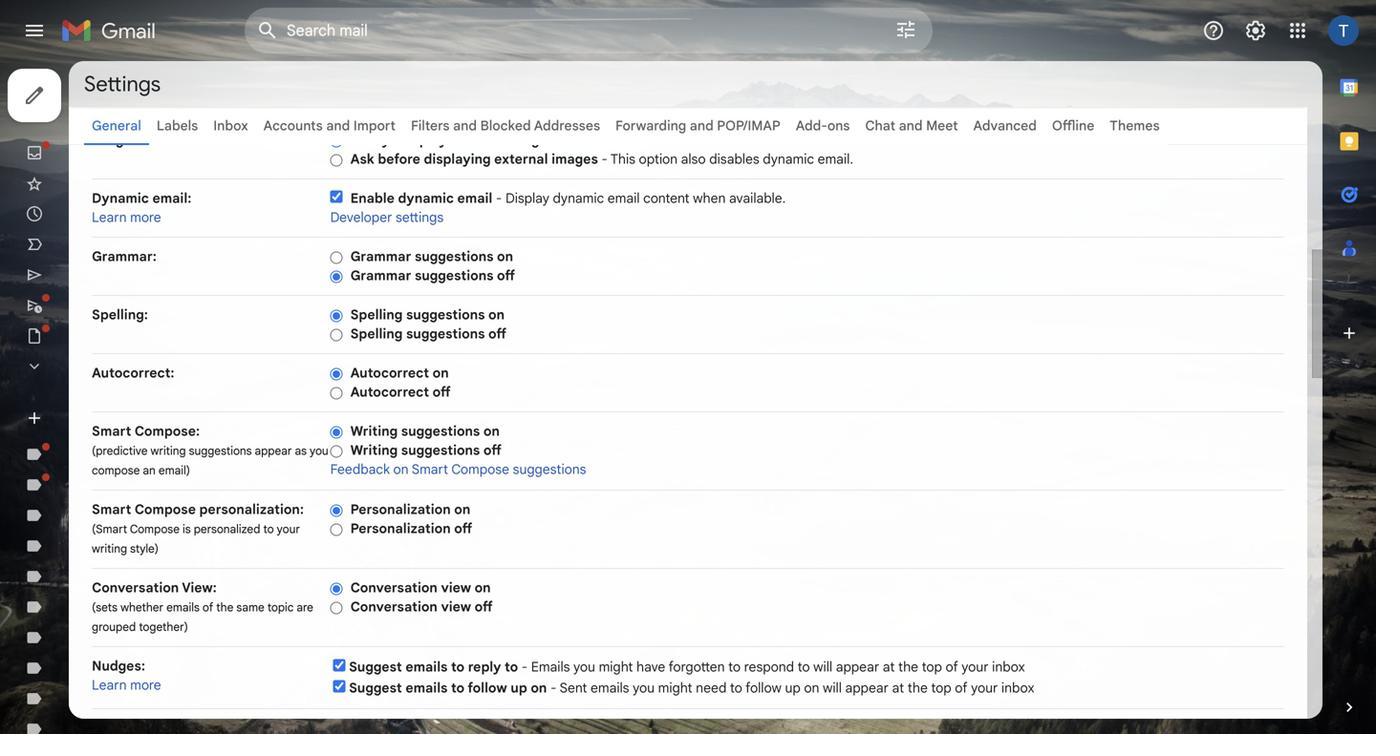 Task type: describe. For each thing, give the bounding box(es) containing it.
suggest for suggest emails to follow up on - sent emails you might need to follow up on will appear at the top of your inbox
[[349, 680, 402, 697]]

offline
[[1052, 118, 1094, 134]]

conversation for conversation view off
[[350, 599, 438, 616]]

1 vertical spatial smart
[[412, 462, 448, 478]]

reply
[[468, 659, 501, 676]]

accounts and import link
[[263, 118, 396, 134]]

emails
[[531, 659, 570, 676]]

personalization on
[[350, 502, 470, 518]]

suggest for suggest emails to reply to - emails you might have forgotten to respond to will appear at the top of your inbox
[[349, 659, 402, 676]]

you for as
[[310, 444, 328, 459]]

and for accounts
[[326, 118, 350, 134]]

grammar:
[[92, 248, 157, 265]]

emails left reply
[[405, 659, 448, 676]]

Conversation view on radio
[[330, 582, 343, 597]]

off down personalization on
[[454, 521, 472, 538]]

chat
[[865, 118, 895, 134]]

2 vertical spatial of
[[955, 680, 968, 697]]

option
[[639, 151, 678, 168]]

your inside smart compose personalization: (smart compose is personalized to your writing style)
[[277, 523, 300, 537]]

1 horizontal spatial might
[[658, 680, 692, 697]]

autocorrect for autocorrect off
[[350, 384, 429, 401]]

- left sent at the bottom left of the page
[[550, 680, 557, 697]]

themes
[[1110, 118, 1160, 134]]

spelling suggestions off
[[350, 326, 506, 343]]

0 vertical spatial images
[[508, 132, 554, 149]]

conversation view: (sets whether emails of the same topic are grouped together)
[[92, 580, 313, 635]]

is
[[183, 523, 191, 537]]

1 vertical spatial at
[[892, 680, 904, 697]]

whether
[[121, 601, 163, 615]]

you for emails
[[573, 659, 595, 676]]

developer settings link
[[330, 209, 444, 226]]

pop/imap
[[717, 118, 781, 134]]

autocorrect:
[[92, 365, 174, 382]]

to right respond
[[798, 659, 810, 676]]

Writing suggestions on radio
[[330, 426, 343, 440]]

ons
[[827, 118, 850, 134]]

settings image
[[1244, 19, 1267, 42]]

always display external images - learn more
[[350, 132, 637, 149]]

Grammar suggestions off radio
[[330, 270, 343, 284]]

style)
[[130, 542, 159, 557]]

(smart
[[92, 523, 127, 537]]

2 vertical spatial you
[[633, 680, 655, 697]]

grammar for grammar suggestions off
[[350, 268, 411, 284]]

suggest emails to follow up on - sent emails you might need to follow up on will appear at the top of your inbox
[[349, 680, 1034, 697]]

compose
[[92, 464, 140, 478]]

display
[[400, 132, 447, 149]]

developer
[[330, 209, 392, 226]]

ask
[[350, 151, 374, 168]]

an
[[143, 464, 156, 478]]

have
[[637, 659, 665, 676]]

available.
[[729, 190, 786, 207]]

this
[[611, 151, 635, 168]]

labels
[[157, 118, 198, 134]]

off for conversation view on
[[475, 599, 493, 616]]

email:
[[152, 190, 191, 207]]

Search mail text field
[[287, 21, 841, 40]]

(predictive
[[92, 444, 148, 459]]

Autocorrect on radio
[[330, 367, 343, 382]]

add-ons link
[[796, 118, 850, 134]]

advanced
[[973, 118, 1037, 134]]

grouped
[[92, 621, 136, 635]]

2 vertical spatial appear
[[845, 680, 889, 697]]

personalization off
[[350, 521, 472, 538]]

themes link
[[1110, 118, 1160, 134]]

0 vertical spatial learn more link
[[568, 132, 637, 149]]

off for spelling suggestions on
[[488, 326, 506, 343]]

2 email from the left
[[608, 190, 640, 207]]

forgotten
[[669, 659, 725, 676]]

and for filters
[[453, 118, 477, 134]]

2 follow from the left
[[746, 680, 782, 697]]

Always display external images radio
[[330, 134, 343, 148]]

emails inside conversation view: (sets whether emails of the same topic are grouped together)
[[166, 601, 200, 615]]

spelling suggestions on
[[350, 307, 505, 323]]

off up writing suggestions on at left
[[433, 384, 451, 401]]

autocorrect for autocorrect on
[[350, 365, 429, 382]]

suggest emails to reply to - emails you might have forgotten to respond to will appear at the top of your inbox
[[349, 659, 1025, 676]]

when
[[693, 190, 726, 207]]

1 vertical spatial will
[[823, 680, 842, 697]]

email.
[[818, 151, 853, 168]]

main menu image
[[23, 19, 46, 42]]

are
[[297, 601, 313, 615]]

accounts
[[263, 118, 323, 134]]

2 vertical spatial the
[[908, 680, 928, 697]]

advanced search options image
[[887, 11, 925, 49]]

personalization for personalization off
[[350, 521, 451, 538]]

1 vertical spatial inbox
[[1001, 680, 1034, 697]]

dynamic
[[92, 190, 149, 207]]

suggestions inside smart compose: (predictive writing suggestions appear as you compose an email)
[[189, 444, 252, 459]]

forwarding
[[615, 118, 686, 134]]

0 vertical spatial inbox
[[992, 659, 1025, 676]]

topic
[[267, 601, 294, 615]]

email)
[[159, 464, 190, 478]]

writing suggestions off
[[350, 442, 502, 459]]

personalized
[[194, 523, 260, 537]]

spelling:
[[92, 307, 148, 323]]

before
[[378, 151, 420, 168]]

smart compose personalization: (smart compose is personalized to your writing style)
[[92, 502, 304, 557]]

as
[[295, 444, 307, 459]]

forwarding and pop/imap link
[[615, 118, 781, 134]]

writing for writing suggestions off
[[350, 442, 398, 459]]

off for writing suggestions on
[[483, 442, 502, 459]]

- inside the enable dynamic email - display dynamic email content when available. developer settings
[[496, 190, 502, 207]]

addresses
[[534, 118, 600, 134]]

Writing suggestions off radio
[[330, 445, 343, 459]]

accounts and import
[[263, 118, 396, 134]]

nudges: learn more
[[92, 658, 161, 694]]

1 vertical spatial of
[[946, 659, 958, 676]]

emails down conversation view off
[[405, 680, 448, 697]]

suggestions for spelling suggestions off
[[406, 326, 485, 343]]

grammar suggestions off
[[350, 268, 515, 284]]

feedback
[[330, 462, 390, 478]]

writing inside smart compose: (predictive writing suggestions appear as you compose an email)
[[151, 444, 186, 459]]

forwarding and pop/imap
[[615, 118, 781, 134]]

Conversation view off radio
[[330, 601, 343, 616]]

the inside conversation view: (sets whether emails of the same topic are grouped together)
[[216, 601, 234, 615]]

also
[[681, 151, 706, 168]]

inbox link
[[213, 118, 248, 134]]

(sets
[[92, 601, 118, 615]]

- left emails
[[522, 659, 528, 676]]

view:
[[182, 580, 217, 597]]

gmail image
[[61, 11, 165, 50]]

search mail image
[[250, 13, 285, 48]]

Spelling suggestions on radio
[[330, 309, 343, 323]]

to left reply
[[451, 659, 465, 676]]

0 vertical spatial learn
[[568, 132, 602, 149]]

general link
[[92, 118, 141, 134]]



Task type: locate. For each thing, give the bounding box(es) containing it.
1 vertical spatial might
[[658, 680, 692, 697]]

support image
[[1202, 19, 1225, 42]]

view
[[441, 580, 471, 597], [441, 599, 471, 616]]

suggestions for spelling suggestions on
[[406, 307, 485, 323]]

more up this
[[606, 132, 637, 149]]

None search field
[[245, 8, 933, 54]]

suggestions for writing suggestions on
[[401, 423, 480, 440]]

0 vertical spatial appear
[[255, 444, 292, 459]]

2 writing from the top
[[350, 442, 398, 459]]

smart inside smart compose: (predictive writing suggestions appear as you compose an email)
[[92, 423, 131, 440]]

personalization:
[[199, 502, 304, 518]]

1 vertical spatial writing
[[92, 542, 127, 557]]

emails down view:
[[166, 601, 200, 615]]

0 vertical spatial grammar
[[350, 248, 411, 265]]

images:
[[92, 132, 143, 149]]

more down dynamic
[[130, 209, 161, 226]]

1 and from the left
[[326, 118, 350, 134]]

spelling right "spelling suggestions on" 'option'
[[350, 307, 403, 323]]

to left respond
[[728, 659, 741, 676]]

filters
[[411, 118, 450, 134]]

external up displaying
[[451, 132, 504, 149]]

suggestions for grammar suggestions off
[[415, 268, 494, 284]]

spelling for spelling suggestions off
[[350, 326, 403, 343]]

same
[[236, 601, 265, 615]]

labels link
[[157, 118, 198, 134]]

1 vertical spatial more
[[130, 209, 161, 226]]

learn down dynamic
[[92, 209, 127, 226]]

off for grammar suggestions on
[[497, 268, 515, 284]]

1 writing from the top
[[350, 423, 398, 440]]

2 autocorrect from the top
[[350, 384, 429, 401]]

0 vertical spatial spelling
[[350, 307, 403, 323]]

- left this
[[601, 151, 608, 168]]

1 vertical spatial personalization
[[350, 521, 451, 538]]

grammar
[[350, 248, 411, 265], [350, 268, 411, 284]]

1 horizontal spatial you
[[573, 659, 595, 676]]

0 vertical spatial view
[[441, 580, 471, 597]]

you inside smart compose: (predictive writing suggestions appear as you compose an email)
[[310, 444, 328, 459]]

writing for writing suggestions on
[[350, 423, 398, 440]]

compose:
[[134, 423, 200, 440]]

0 vertical spatial your
[[277, 523, 300, 537]]

and up also
[[690, 118, 714, 134]]

emails right sent at the bottom left of the page
[[591, 680, 629, 697]]

more inside "nudges: learn more"
[[130, 678, 161, 694]]

2 grammar from the top
[[350, 268, 411, 284]]

0 vertical spatial personalization
[[350, 502, 451, 518]]

conversation view on
[[350, 580, 491, 597]]

writing right writing suggestions on option
[[350, 423, 398, 440]]

ask before displaying external images - this option also disables dynamic email.
[[350, 151, 853, 168]]

2 view from the top
[[441, 599, 471, 616]]

personalization for personalization on
[[350, 502, 451, 518]]

will
[[813, 659, 833, 676], [823, 680, 842, 697]]

1 vertical spatial grammar
[[350, 268, 411, 284]]

of inside conversation view: (sets whether emails of the same topic are grouped together)
[[202, 601, 213, 615]]

writing
[[151, 444, 186, 459], [92, 542, 127, 557]]

dynamic
[[763, 151, 814, 168], [398, 190, 454, 207], [553, 190, 604, 207]]

view for on
[[441, 580, 471, 597]]

need
[[696, 680, 727, 697]]

0 vertical spatial top
[[922, 659, 942, 676]]

together)
[[139, 621, 188, 635]]

0 horizontal spatial you
[[310, 444, 328, 459]]

compose
[[451, 462, 509, 478], [134, 502, 196, 518], [130, 523, 180, 537]]

suggestions for writing suggestions off
[[401, 442, 480, 459]]

conversation down conversation view on
[[350, 599, 438, 616]]

off up reply
[[475, 599, 493, 616]]

0 vertical spatial external
[[451, 132, 504, 149]]

settings
[[84, 71, 161, 97]]

0 vertical spatial at
[[883, 659, 895, 676]]

might down suggest emails to reply to - emails you might have forgotten to respond to will appear at the top of your inbox
[[658, 680, 692, 697]]

1 email from the left
[[457, 190, 492, 207]]

1 vertical spatial the
[[898, 659, 918, 676]]

to right the need
[[730, 680, 742, 697]]

1 horizontal spatial up
[[785, 680, 801, 697]]

compose down writing suggestions off
[[451, 462, 509, 478]]

1 vertical spatial autocorrect
[[350, 384, 429, 401]]

2 vertical spatial more
[[130, 678, 161, 694]]

0 vertical spatial more
[[606, 132, 637, 149]]

smart inside smart compose personalization: (smart compose is personalized to your writing style)
[[92, 502, 131, 518]]

dynamic down add-
[[763, 151, 814, 168]]

sent
[[560, 680, 587, 697]]

personalization up personalization off
[[350, 502, 451, 518]]

0 horizontal spatial up
[[511, 680, 527, 697]]

images
[[508, 132, 554, 149], [551, 151, 598, 168]]

email down displaying
[[457, 190, 492, 207]]

add-ons
[[796, 118, 850, 134]]

follow down respond
[[746, 680, 782, 697]]

Autocorrect off radio
[[330, 386, 343, 401]]

and
[[326, 118, 350, 134], [453, 118, 477, 134], [690, 118, 714, 134], [899, 118, 923, 134]]

learn more link up ask before displaying external images - this option also disables dynamic email.
[[568, 132, 637, 149]]

conversation up whether
[[92, 580, 179, 597]]

you down the have
[[633, 680, 655, 697]]

0 vertical spatial you
[[310, 444, 328, 459]]

0 horizontal spatial email
[[457, 190, 492, 207]]

offline link
[[1052, 118, 1094, 134]]

0 horizontal spatial dynamic
[[398, 190, 454, 207]]

to right reply
[[505, 659, 518, 676]]

external
[[451, 132, 504, 149], [494, 151, 548, 168]]

1 vertical spatial view
[[441, 599, 471, 616]]

content
[[643, 190, 690, 207]]

-
[[558, 132, 564, 149], [601, 151, 608, 168], [496, 190, 502, 207], [522, 659, 528, 676], [550, 680, 557, 697]]

feedback on smart compose suggestions link
[[330, 462, 586, 478]]

- up ask before displaying external images - this option also disables dynamic email.
[[558, 132, 564, 149]]

add-
[[796, 118, 827, 134]]

0 vertical spatial writing
[[151, 444, 186, 459]]

smart for smart compose:
[[92, 423, 131, 440]]

view up conversation view off
[[441, 580, 471, 597]]

1 vertical spatial suggest
[[349, 680, 402, 697]]

smart compose: (predictive writing suggestions appear as you compose an email)
[[92, 423, 328, 478]]

display
[[505, 190, 549, 207]]

learn more link down 'nudges:'
[[92, 678, 161, 694]]

1 vertical spatial you
[[573, 659, 595, 676]]

1 grammar from the top
[[350, 248, 411, 265]]

1 vertical spatial top
[[931, 680, 952, 697]]

learn inside "nudges: learn more"
[[92, 678, 127, 694]]

2 up from the left
[[785, 680, 801, 697]]

0 vertical spatial will
[[813, 659, 833, 676]]

conversation for conversation view on
[[350, 580, 438, 597]]

compose up the is
[[134, 502, 196, 518]]

you left the writing suggestions off option
[[310, 444, 328, 459]]

always
[[350, 132, 397, 149]]

off up feedback on smart compose suggestions
[[483, 442, 502, 459]]

grammar right grammar suggestions off option
[[350, 268, 411, 284]]

2 horizontal spatial you
[[633, 680, 655, 697]]

1 vertical spatial images
[[551, 151, 598, 168]]

2 horizontal spatial dynamic
[[763, 151, 814, 168]]

suggestions for grammar suggestions on
[[415, 248, 494, 265]]

1 horizontal spatial email
[[608, 190, 640, 207]]

learn
[[568, 132, 602, 149], [92, 209, 127, 226], [92, 678, 127, 694]]

up
[[511, 680, 527, 697], [785, 680, 801, 697]]

autocorrect on
[[350, 365, 449, 382]]

import
[[353, 118, 396, 134]]

filters and blocked addresses link
[[411, 118, 600, 134]]

2 suggest from the top
[[349, 680, 402, 697]]

autocorrect down autocorrect on
[[350, 384, 429, 401]]

Grammar suggestions on radio
[[330, 251, 343, 265]]

conversation view off
[[350, 599, 493, 616]]

1 horizontal spatial dynamic
[[553, 190, 604, 207]]

conversation inside conversation view: (sets whether emails of the same topic are grouped together)
[[92, 580, 179, 597]]

blocked
[[480, 118, 531, 134]]

disables
[[709, 151, 759, 168]]

and right chat
[[899, 118, 923, 134]]

follow down reply
[[468, 680, 507, 697]]

Ask before displaying external images radio
[[330, 153, 343, 168]]

0 horizontal spatial writing
[[92, 542, 127, 557]]

0 vertical spatial smart
[[92, 423, 131, 440]]

up left sent at the bottom left of the page
[[511, 680, 527, 697]]

1 autocorrect from the top
[[350, 365, 429, 382]]

chat and meet link
[[865, 118, 958, 134]]

1 horizontal spatial follow
[[746, 680, 782, 697]]

might left the have
[[599, 659, 633, 676]]

enable
[[350, 190, 395, 207]]

grammar down developer settings link
[[350, 248, 411, 265]]

1 personalization from the top
[[350, 502, 451, 518]]

Spelling suggestions off radio
[[330, 328, 343, 342]]

1 vertical spatial external
[[494, 151, 548, 168]]

learn inside dynamic email: learn more
[[92, 209, 127, 226]]

learn more link for dynamic email:
[[92, 209, 161, 226]]

smart up (predictive
[[92, 423, 131, 440]]

1 vertical spatial spelling
[[350, 326, 403, 343]]

0 vertical spatial compose
[[451, 462, 509, 478]]

2 vertical spatial your
[[971, 680, 998, 697]]

smart up (smart at the left
[[92, 502, 131, 518]]

2 vertical spatial learn
[[92, 678, 127, 694]]

1 follow from the left
[[468, 680, 507, 697]]

conversation
[[92, 580, 179, 597], [350, 580, 438, 597], [350, 599, 438, 616]]

1 view from the top
[[441, 580, 471, 597]]

dynamic email: learn more
[[92, 190, 191, 226]]

writing down (smart at the left
[[92, 542, 127, 557]]

2 spelling from the top
[[350, 326, 403, 343]]

up down respond
[[785, 680, 801, 697]]

and for chat
[[899, 118, 923, 134]]

view for off
[[441, 599, 471, 616]]

general
[[92, 118, 141, 134]]

4 and from the left
[[899, 118, 923, 134]]

the
[[216, 601, 234, 615], [898, 659, 918, 676], [908, 680, 928, 697]]

learn up ask before displaying external images - this option also disables dynamic email.
[[568, 132, 602, 149]]

learn more link for nudges:
[[92, 678, 161, 694]]

autocorrect
[[350, 365, 429, 382], [350, 384, 429, 401]]

personalization
[[350, 502, 451, 518], [350, 521, 451, 538]]

0 vertical spatial the
[[216, 601, 234, 615]]

off down spelling suggestions on
[[488, 326, 506, 343]]

appear inside smart compose: (predictive writing suggestions appear as you compose an email)
[[255, 444, 292, 459]]

off down grammar suggestions on
[[497, 268, 515, 284]]

to down conversation view off
[[451, 680, 465, 697]]

smart
[[92, 423, 131, 440], [412, 462, 448, 478], [92, 502, 131, 518]]

1 vertical spatial learn
[[92, 209, 127, 226]]

0 vertical spatial of
[[202, 601, 213, 615]]

spelling right spelling suggestions off radio
[[350, 326, 403, 343]]

1 horizontal spatial writing
[[151, 444, 186, 459]]

1 vertical spatial appear
[[836, 659, 879, 676]]

learn more link down dynamic
[[92, 209, 161, 226]]

0 horizontal spatial might
[[599, 659, 633, 676]]

suggestions
[[415, 248, 494, 265], [415, 268, 494, 284], [406, 307, 485, 323], [406, 326, 485, 343], [401, 423, 480, 440], [401, 442, 480, 459], [189, 444, 252, 459], [513, 462, 586, 478]]

more inside dynamic email: learn more
[[130, 209, 161, 226]]

0 vertical spatial suggest
[[349, 659, 402, 676]]

2 and from the left
[[453, 118, 477, 134]]

external down the always display external images - learn more
[[494, 151, 548, 168]]

None checkbox
[[330, 191, 343, 203], [333, 660, 346, 672], [330, 191, 343, 203], [333, 660, 346, 672]]

1 vertical spatial your
[[962, 659, 989, 676]]

conversation up conversation view off
[[350, 580, 438, 597]]

suggest
[[349, 659, 402, 676], [349, 680, 402, 697]]

personalization down personalization on
[[350, 521, 451, 538]]

2 vertical spatial smart
[[92, 502, 131, 518]]

conversation for conversation view: (sets whether emails of the same topic are grouped together)
[[92, 580, 179, 597]]

1 vertical spatial learn more link
[[92, 209, 161, 226]]

tab list
[[1323, 61, 1376, 666]]

and up displaying
[[453, 118, 477, 134]]

inbox
[[213, 118, 248, 134]]

1 vertical spatial compose
[[134, 502, 196, 518]]

3 and from the left
[[690, 118, 714, 134]]

1 spelling from the top
[[350, 307, 403, 323]]

at
[[883, 659, 895, 676], [892, 680, 904, 697]]

writing
[[350, 423, 398, 440], [350, 442, 398, 459]]

grammar suggestions on
[[350, 248, 513, 265]]

spelling for spelling suggestions on
[[350, 307, 403, 323]]

2 vertical spatial learn more link
[[92, 678, 161, 694]]

and for forwarding
[[690, 118, 714, 134]]

to down personalization:
[[263, 523, 274, 537]]

0 vertical spatial might
[[599, 659, 633, 676]]

0 vertical spatial autocorrect
[[350, 365, 429, 382]]

feedback on smart compose suggestions
[[330, 462, 586, 478]]

settings
[[396, 209, 444, 226]]

nudges:
[[92, 658, 145, 675]]

meet
[[926, 118, 958, 134]]

writing up feedback
[[350, 442, 398, 459]]

email
[[457, 190, 492, 207], [608, 190, 640, 207]]

email down this
[[608, 190, 640, 207]]

smart down writing suggestions off
[[412, 462, 448, 478]]

1 suggest from the top
[[349, 659, 402, 676]]

dynamic up settings
[[398, 190, 454, 207]]

you up sent at the bottom left of the page
[[573, 659, 595, 676]]

respond
[[744, 659, 794, 676]]

spelling
[[350, 307, 403, 323], [350, 326, 403, 343]]

grammar for grammar suggestions on
[[350, 248, 411, 265]]

view down conversation view on
[[441, 599, 471, 616]]

top
[[922, 659, 942, 676], [931, 680, 952, 697]]

- left display
[[496, 190, 502, 207]]

more down 'nudges:'
[[130, 678, 161, 694]]

2 personalization from the top
[[350, 521, 451, 538]]

autocorrect off
[[350, 384, 451, 401]]

1 vertical spatial writing
[[350, 442, 398, 459]]

Personalization off radio
[[330, 523, 343, 537]]

autocorrect up the 'autocorrect off'
[[350, 365, 429, 382]]

enable dynamic email - display dynamic email content when available. developer settings
[[330, 190, 786, 226]]

Personalization on radio
[[330, 504, 343, 518]]

advanced link
[[973, 118, 1037, 134]]

on
[[497, 248, 513, 265], [488, 307, 505, 323], [433, 365, 449, 382], [483, 423, 500, 440], [393, 462, 409, 478], [454, 502, 470, 518], [475, 580, 491, 597], [531, 680, 547, 697], [804, 680, 819, 697]]

writing down compose:
[[151, 444, 186, 459]]

smart for smart compose personalization:
[[92, 502, 131, 518]]

None checkbox
[[333, 681, 346, 693]]

2 vertical spatial compose
[[130, 523, 180, 537]]

and up the ask before displaying external images option
[[326, 118, 350, 134]]

1 up from the left
[[511, 680, 527, 697]]

writing inside smart compose personalization: (smart compose is personalized to your writing style)
[[92, 542, 127, 557]]

dynamic down ask before displaying external images - this option also disables dynamic email.
[[553, 190, 604, 207]]

compose up style)
[[130, 523, 180, 537]]

navigation
[[0, 61, 229, 735]]

of
[[202, 601, 213, 615], [946, 659, 958, 676], [955, 680, 968, 697]]

0 horizontal spatial follow
[[468, 680, 507, 697]]

0 vertical spatial writing
[[350, 423, 398, 440]]

writing suggestions on
[[350, 423, 500, 440]]

learn down 'nudges:'
[[92, 678, 127, 694]]

to inside smart compose personalization: (smart compose is personalized to your writing style)
[[263, 523, 274, 537]]

chat and meet
[[865, 118, 958, 134]]



Task type: vqa. For each thing, say whether or not it's contained in the screenshot.


